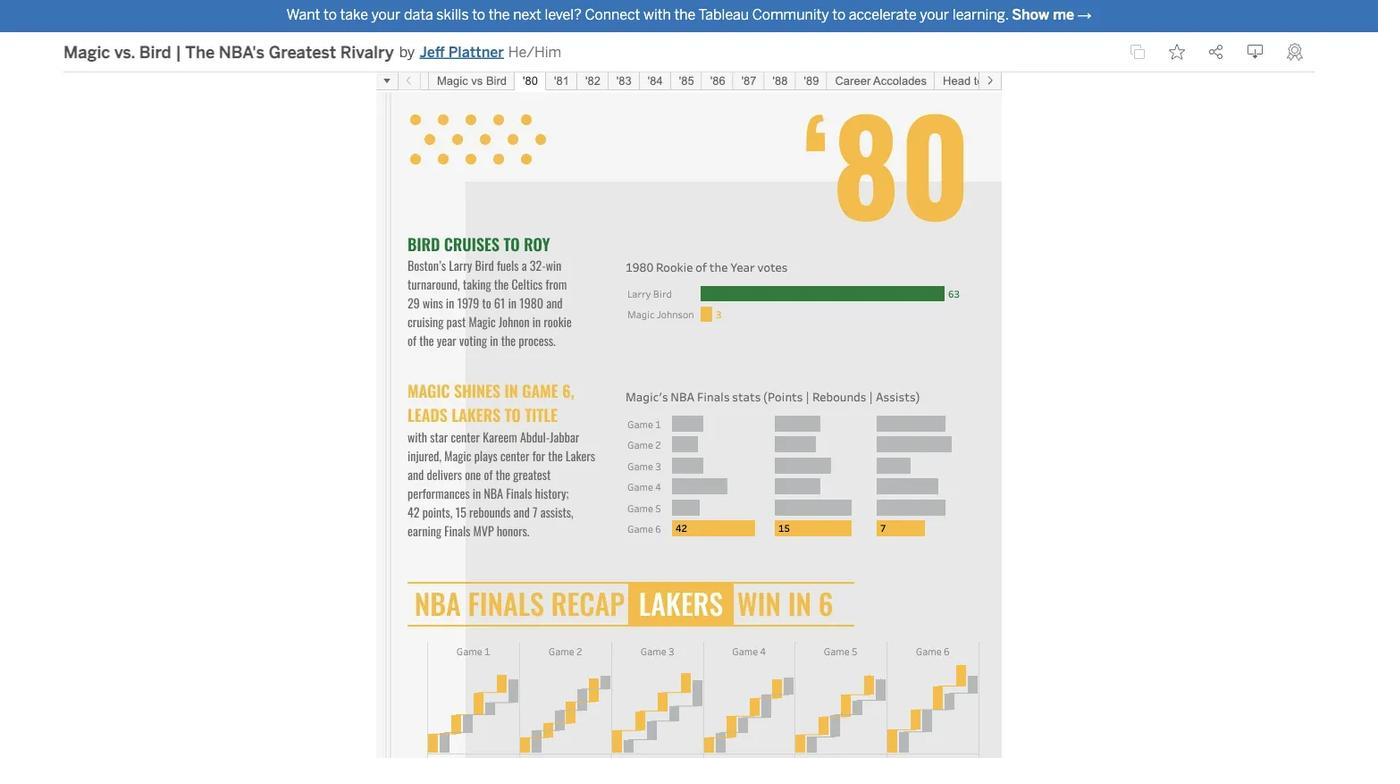 Task type: describe. For each thing, give the bounding box(es) containing it.
2 to from the left
[[472, 6, 486, 23]]

jeff
[[420, 43, 445, 60]]

data
[[404, 6, 433, 23]]

show me link
[[1012, 6, 1075, 23]]

1 your from the left
[[371, 6, 401, 23]]

rivalry
[[340, 42, 394, 61]]

level?
[[545, 6, 582, 23]]

accelerate
[[849, 6, 917, 23]]

nominate for viz of the day image
[[1287, 43, 1303, 61]]

1 to from the left
[[324, 6, 337, 23]]

skills
[[437, 6, 469, 23]]

2 your from the left
[[920, 6, 950, 23]]

next
[[513, 6, 542, 23]]

want
[[286, 6, 320, 23]]

want to take your data skills to the next level? connect with the tableau community to accelerate your learning. show me →
[[286, 6, 1092, 23]]

me
[[1053, 6, 1075, 23]]

with
[[644, 6, 671, 23]]

2 the from the left
[[674, 6, 696, 23]]



Task type: vqa. For each thing, say whether or not it's contained in the screenshot.
blank Option in the left of the page
no



Task type: locate. For each thing, give the bounding box(es) containing it.
bird
[[139, 42, 171, 61]]

the
[[489, 6, 510, 23], [674, 6, 696, 23]]

0 horizontal spatial your
[[371, 6, 401, 23]]

magic
[[63, 42, 110, 61]]

to right "skills" on the left
[[472, 6, 486, 23]]

nba's
[[219, 42, 265, 61]]

the
[[185, 42, 215, 61]]

→
[[1078, 6, 1092, 23]]

jeff plattner link
[[420, 41, 504, 63]]

community
[[752, 6, 829, 23]]

3 to from the left
[[832, 6, 846, 23]]

|
[[176, 42, 182, 61]]

show
[[1012, 6, 1050, 23]]

connect
[[585, 6, 640, 23]]

he/him
[[508, 43, 562, 60]]

1 horizontal spatial your
[[920, 6, 950, 23]]

1 horizontal spatial the
[[674, 6, 696, 23]]

2 horizontal spatial to
[[832, 6, 846, 23]]

the right with
[[674, 6, 696, 23]]

your left learning.
[[920, 6, 950, 23]]

1 the from the left
[[489, 6, 510, 23]]

your right take
[[371, 6, 401, 23]]

0 horizontal spatial to
[[324, 6, 337, 23]]

tableau
[[699, 6, 749, 23]]

by
[[399, 43, 415, 60]]

to left take
[[324, 6, 337, 23]]

vs.
[[114, 42, 135, 61]]

the left next
[[489, 6, 510, 23]]

to
[[324, 6, 337, 23], [472, 6, 486, 23], [832, 6, 846, 23]]

learning.
[[953, 6, 1009, 23]]

magic vs. bird | the nba's greatest rivalry by jeff plattner he/him
[[63, 42, 562, 61]]

take
[[340, 6, 368, 23]]

0 horizontal spatial the
[[489, 6, 510, 23]]

plattner
[[449, 43, 504, 60]]

favorite button image
[[1169, 44, 1185, 60]]

your
[[371, 6, 401, 23], [920, 6, 950, 23]]

to left the accelerate
[[832, 6, 846, 23]]

disabled by author image
[[1130, 44, 1146, 60]]

1 horizontal spatial to
[[472, 6, 486, 23]]

greatest
[[269, 42, 336, 61]]



